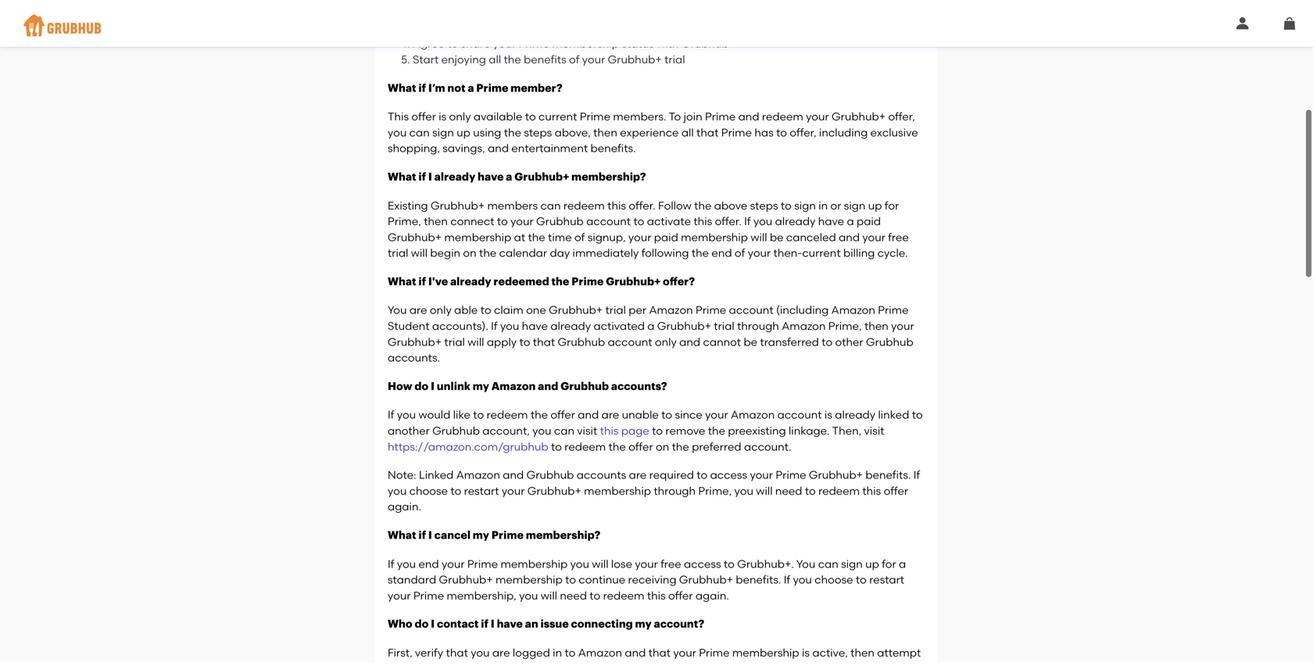Task type: vqa. For each thing, say whether or not it's contained in the screenshot.
Saved restaurant Icon
no



Task type: describe. For each thing, give the bounding box(es) containing it.
trial up the cannot
[[714, 319, 735, 333]]

using
[[473, 126, 501, 139]]

membership inside agree to share your prime membership status with grubhub start enjoying all the benefits of your grubhub+ trial
[[552, 37, 619, 50]]

your down standard on the left
[[388, 589, 411, 602]]

be inside existing grubhub+ members can redeem this offer. follow the above steps to sign in or sign up for prime, then connect to your grubhub account to activate this offer. if you already have a paid grubhub+ membership at the time of signup, your paid membership will be canceled and your free trial will begin on the calendar day immediately following the end of your then-current billing cycle.
[[770, 230, 784, 244]]

prime down cycle.
[[878, 303, 909, 317]]

accounts?
[[611, 381, 667, 392]]

account inside existing grubhub+ members can redeem this offer. follow the above steps to sign in or sign up for prime, then connect to your grubhub account to activate this offer. if you already have a paid grubhub+ membership at the time of signup, your paid membership will be canceled and your free trial will begin on the calendar day immediately following the end of your then-current billing cycle.
[[586, 215, 631, 228]]

the inside if you would like to redeem the offer and are unable to since your amazon account is already linked to another grubhub account, you can visit
[[531, 408, 548, 422]]

redeem inside this page to remove the preexisting linkage. then, visit https://amazon.com/grubhub to redeem the offer on the preferred account.
[[565, 440, 606, 453]]

account up the cannot
[[729, 303, 774, 317]]

and down using
[[488, 142, 509, 155]]

prime right 'cancel'
[[492, 530, 524, 541]]

your down 'cancel'
[[442, 557, 465, 570]]

connecting
[[571, 619, 633, 630]]

this page to remove the preexisting linkage. then, visit https://amazon.com/grubhub to redeem the offer on the preferred account.
[[388, 424, 885, 453]]

trial inside existing grubhub+ members can redeem this offer. follow the above steps to sign in or sign up for prime, then connect to your grubhub account to activate this offer. if you already have a paid grubhub+ membership at the time of signup, your paid membership will be canceled and your free trial will begin on the calendar day immediately following the end of your then-current billing cycle.
[[388, 246, 408, 260]]

are inside if you would like to redeem the offer and are unable to since your amazon account is already linked to another grubhub account, you can visit
[[602, 408, 619, 422]]

redeem inside first, verify that you are logged in to amazon and that your prime membership is active, then attempt to redeem the offer by visiting amazon.com/grubhub
[[401, 662, 443, 662]]

i've
[[428, 276, 448, 287]]

account,
[[483, 424, 530, 437]]

linked
[[419, 468, 454, 482]]

what for what if i'm not a prime member?
[[388, 83, 416, 94]]

i down membership, on the bottom left
[[491, 619, 495, 630]]

benefits. inside this offer is only available to current prime members. to join prime and redeem your grubhub+ offer, you can sign up using the steps above, then experience all that prime has to offer, including exclusive shopping, savings, and entertainment benefits.
[[591, 142, 636, 155]]

signup,
[[588, 230, 626, 244]]

amazon down (including
[[782, 319, 826, 333]]

the down connect
[[479, 246, 497, 260]]

shopping,
[[388, 142, 440, 155]]

that right verify
[[446, 646, 468, 659]]

what if i cancel my prime membership?
[[388, 530, 601, 541]]

this
[[388, 110, 409, 123]]

redeem inside this offer is only available to current prime members. to join prime and redeem your grubhub+ offer, you can sign up using the steps above, then experience all that prime has to offer, including exclusive shopping, savings, and entertainment benefits.
[[762, 110, 803, 123]]

amazon inside first, verify that you are logged in to amazon and that your prime membership is active, then attempt to redeem the offer by visiting amazon.com/grubhub
[[578, 646, 622, 659]]

remove
[[666, 424, 705, 437]]

receiving
[[628, 573, 677, 586]]

begin
[[430, 246, 460, 260]]

share
[[461, 37, 490, 50]]

grubhub+ up account?
[[679, 573, 733, 586]]

following
[[642, 246, 689, 260]]

grubhub+ up per
[[606, 276, 661, 287]]

how
[[388, 381, 412, 392]]

your up following
[[628, 230, 651, 244]]

membership up an
[[496, 573, 563, 586]]

and inside note: linked amazon and grubhub accounts are required to access your  prime grubhub+ benefits. if you choose to restart your grubhub+ membership through prime, you will need to redeem this offer again.
[[503, 468, 524, 482]]

prime inside agree to share your prime membership status with grubhub start enjoying all the benefits of your grubhub+ trial
[[519, 37, 549, 50]]

access inside note: linked amazon and grubhub accounts are required to access your  prime grubhub+ benefits. if you choose to restart your grubhub+ membership through prime, you will need to redeem this offer again.
[[710, 468, 747, 482]]

offer inside first, verify that you are logged in to amazon and that your prime membership is active, then attempt to redeem the offer by visiting amazon.com/grubhub
[[465, 662, 490, 662]]

2 vertical spatial only
[[655, 335, 677, 349]]

or
[[831, 199, 841, 212]]

restart inside note: linked amazon and grubhub accounts are required to access your  prime grubhub+ benefits. if you choose to restart your grubhub+ membership through prime, you will need to redeem this offer again.
[[464, 484, 499, 497]]

time
[[548, 230, 572, 244]]

membership down the above
[[681, 230, 748, 244]]

if inside existing grubhub+ members can redeem this offer. follow the above steps to sign in or sign up for prime, then connect to your grubhub account to activate this offer. if you already have a paid grubhub+ membership at the time of signup, your paid membership will be canceled and your free trial will begin on the calendar day immediately following the end of your then-current billing cycle.
[[744, 215, 751, 228]]

all inside agree to share your prime membership status with grubhub start enjoying all the benefits of your grubhub+ trial
[[489, 53, 501, 66]]

already inside if you would like to redeem the offer and are unable to since your amazon account is already linked to another grubhub account, you can visit
[[835, 408, 876, 422]]

start
[[413, 53, 439, 66]]

is inside if you would like to redeem the offer and are unable to since your amazon account is already linked to another grubhub account, you can visit
[[825, 408, 832, 422]]

including
[[819, 126, 868, 139]]

calendar
[[499, 246, 547, 260]]

will up continue
[[592, 557, 609, 570]]

if for what if i'm not a prime member?
[[418, 83, 426, 94]]

benefits
[[524, 53, 566, 66]]

unlink
[[437, 381, 471, 392]]

billing
[[843, 246, 875, 260]]

have left an
[[497, 619, 523, 630]]

who do i contact if i have an issue connecting my account?
[[388, 619, 704, 630]]

join
[[684, 110, 702, 123]]

can inside if you would like to redeem the offer and are unable to since your amazon account is already linked to another grubhub account, you can visit
[[554, 424, 575, 437]]

your up what if i cancel my prime membership?
[[502, 484, 525, 497]]

prime down immediately
[[572, 276, 604, 287]]

then inside you are only able to claim one grubhub+ trial per amazon prime account (including amazon prime student accounts). if you have already activated a grubhub+ trial through amazon prime, then your grubhub+ trial will apply to that grubhub account only and cannot be transferred to other grubhub accounts.
[[865, 319, 889, 333]]

benefits. inside note: linked amazon and grubhub accounts are required to access your  prime grubhub+ benefits. if you choose to restart your grubhub+ membership through prime, you will need to redeem this offer again.
[[866, 468, 911, 482]]

account down activated
[[608, 335, 652, 349]]

amazon inside note: linked amazon and grubhub accounts are required to access your  prime grubhub+ benefits. if you choose to restart your grubhub+ membership through prime, you will need to redeem this offer again.
[[456, 468, 500, 482]]

if you end your prime membership you will lose your free access to grubhub+. you can sign up for a standard grubhub+ membership to continue receiving grubhub+ benefits. if you choose to restart your prime membership, you will need to redeem this offer again.
[[388, 557, 906, 602]]

grubhub+.
[[737, 557, 794, 570]]

who
[[388, 619, 413, 630]]

linked
[[878, 408, 909, 422]]

0 vertical spatial membership?
[[571, 172, 646, 182]]

0 vertical spatial paid
[[857, 215, 881, 228]]

member?
[[511, 83, 563, 94]]

membership down connect
[[444, 230, 511, 244]]

per
[[629, 303, 647, 317]]

members
[[487, 199, 538, 212]]

up inside existing grubhub+ members can redeem this offer. follow the above steps to sign in or sign up for prime, then connect to your grubhub account to activate this offer. if you already have a paid grubhub+ membership at the time of signup, your paid membership will be canceled and your free trial will begin on the calendar day immediately following the end of your then-current billing cycle.
[[868, 199, 882, 212]]

prime left has
[[721, 126, 752, 139]]

grubhub+ up membership, on the bottom left
[[439, 573, 493, 586]]

lose
[[611, 557, 632, 570]]

1 horizontal spatial offer.
[[715, 215, 742, 228]]

trial up activated
[[605, 303, 626, 317]]

first,
[[388, 646, 412, 659]]

again. inside note: linked amazon and grubhub accounts are required to access your  prime grubhub+ benefits. if you choose to restart your grubhub+ membership through prime, you will need to redeem this offer again.
[[388, 500, 421, 513]]

note:
[[388, 468, 416, 482]]

issue
[[541, 619, 569, 630]]

this offer is only available to current prime members. to join prime and redeem your grubhub+ offer, you can sign up using the steps above, then experience all that prime has to offer, including exclusive shopping, savings, and entertainment benefits.
[[388, 110, 918, 155]]

cycle.
[[878, 246, 908, 260]]

grubhub inside if you would like to redeem the offer and are unable to since your amazon account is already linked to another grubhub account, you can visit
[[432, 424, 480, 437]]

grubhub down activated
[[558, 335, 605, 349]]

first, verify that you are logged in to amazon and that your prime membership is active, then attempt to redeem the offer by visiting amazon.com/grubhub
[[388, 646, 921, 662]]

your right the share
[[493, 37, 516, 50]]

my for amazon
[[473, 381, 489, 392]]

that inside this offer is only available to current prime members. to join prime and redeem your grubhub+ offer, you can sign up using the steps above, then experience all that prime has to offer, including exclusive shopping, savings, and entertainment benefits.
[[697, 126, 719, 139]]

apply
[[487, 335, 517, 349]]

https://amazon.com/grubhub link
[[388, 440, 548, 453]]

restart inside if you end your prime membership you will lose your free access to grubhub+. you can sign up for a standard grubhub+ membership to continue receiving grubhub+ benefits. if you choose to restart your prime membership, you will need to redeem this offer again.
[[869, 573, 904, 586]]

accounts).
[[432, 319, 488, 333]]

2 vertical spatial of
[[735, 246, 745, 260]]

end inside existing grubhub+ members can redeem this offer. follow the above steps to sign in or sign up for prime, then connect to your grubhub account to activate this offer. if you already have a paid grubhub+ membership at the time of signup, your paid membership will be canceled and your free trial will begin on the calendar day immediately following the end of your then-current billing cycle.
[[712, 246, 732, 260]]

note: linked amazon and grubhub accounts are required to access your  prime grubhub+ benefits. if you choose to restart your grubhub+ membership through prime, you will need to redeem this offer again.
[[388, 468, 920, 513]]

the inside this offer is only available to current prime members. to join prime and redeem your grubhub+ offer, you can sign up using the steps above, then experience all that prime has to offer, including exclusive shopping, savings, and entertainment benefits.
[[504, 126, 521, 139]]

account inside if you would like to redeem the offer and are unable to since your amazon account is already linked to another grubhub account, you can visit
[[777, 408, 822, 422]]

do for how
[[415, 381, 429, 392]]

is inside first, verify that you are logged in to amazon and that your prime membership is active, then attempt to redeem the offer by visiting amazon.com/grubhub
[[802, 646, 810, 659]]

prime right "join"
[[705, 110, 736, 123]]

your right benefits
[[582, 53, 605, 66]]

have up members
[[478, 172, 504, 182]]

agree
[[413, 37, 445, 50]]

how do i unlink my amazon and grubhub accounts?
[[388, 381, 667, 392]]

1 vertical spatial membership?
[[526, 530, 601, 541]]

your left then- at the right top of the page
[[748, 246, 771, 260]]

will left begin
[[411, 246, 428, 260]]

(including
[[776, 303, 829, 317]]

will left canceled
[[751, 230, 767, 244]]

existing grubhub+ members can redeem this offer. follow the above steps to sign in or sign up for prime, then connect to your grubhub account to activate this offer. if you already have a paid grubhub+ membership at the time of signup, your paid membership will be canceled and your free trial will begin on the calendar day immediately following the end of your then-current billing cycle.
[[388, 199, 909, 260]]

then inside first, verify that you are logged in to amazon and that your prime membership is active, then attempt to redeem the offer by visiting amazon.com/grubhub
[[851, 646, 875, 659]]

1 vertical spatial of
[[575, 230, 585, 244]]

your down account.
[[750, 468, 773, 482]]

savings,
[[443, 142, 485, 155]]

with
[[657, 37, 679, 50]]

small image
[[1284, 17, 1296, 30]]

grubhub+ down entertainment
[[514, 172, 569, 182]]

through inside you are only able to claim one grubhub+ trial per amazon prime account (including amazon prime student accounts). if you have already activated a grubhub+ trial through amazon prime, then your grubhub+ trial will apply to that grubhub account only and cannot be transferred to other grubhub accounts.
[[737, 319, 779, 333]]

then,
[[832, 424, 862, 437]]

transferred
[[760, 335, 819, 349]]

grubhub inside existing grubhub+ members can redeem this offer. follow the above steps to sign in or sign up for prime, then connect to your grubhub account to activate this offer. if you already have a paid grubhub+ membership at the time of signup, your paid membership will be canceled and your free trial will begin on the calendar day immediately following the end of your then-current billing cycle.
[[536, 215, 584, 228]]

through inside note: linked amazon and grubhub accounts are required to access your  prime grubhub+ benefits. if you choose to restart your grubhub+ membership through prime, you will need to redeem this offer again.
[[654, 484, 696, 497]]

grubhub+ down then,
[[809, 468, 863, 482]]

contact
[[437, 619, 479, 630]]

another
[[388, 424, 430, 437]]

trial down accounts).
[[444, 335, 465, 349]]

at
[[514, 230, 525, 244]]

grubhub+ down accounts
[[527, 484, 581, 497]]

you inside you are only able to claim one grubhub+ trial per amazon prime account (including amazon prime student accounts). if you have already activated a grubhub+ trial through amazon prime, then your grubhub+ trial will apply to that grubhub account only and cannot be transferred to other grubhub accounts.
[[500, 319, 519, 333]]

your up at
[[511, 215, 534, 228]]

i for contact
[[431, 619, 435, 630]]

your inside you are only able to claim one grubhub+ trial per amazon prime account (including amazon prime student accounts). if you have already activated a grubhub+ trial through amazon prime, then your grubhub+ trial will apply to that grubhub account only and cannot be transferred to other grubhub accounts.
[[891, 319, 914, 333]]

like
[[453, 408, 471, 422]]

this inside this page to remove the preexisting linkage. then, visit https://amazon.com/grubhub to redeem the offer on the preferred account.
[[600, 424, 619, 437]]

then-
[[774, 246, 802, 260]]

what if i've already redeemed the prime grubhub+ offer?
[[388, 276, 695, 287]]

canceled
[[786, 230, 836, 244]]

prime, inside you are only able to claim one grubhub+ trial per amazon prime account (including amazon prime student accounts). if you have already activated a grubhub+ trial through amazon prime, then your grubhub+ trial will apply to that grubhub account only and cannot be transferred to other grubhub accounts.
[[828, 319, 862, 333]]

linkage.
[[789, 424, 830, 437]]

on inside this page to remove the preexisting linkage. then, visit https://amazon.com/grubhub to redeem the offer on the preferred account.
[[656, 440, 669, 453]]

i for cancel
[[428, 530, 432, 541]]

status
[[622, 37, 654, 50]]

steps inside existing grubhub+ members can redeem this offer. follow the above steps to sign in or sign up for prime, then connect to your grubhub account to activate this offer. if you already have a paid grubhub+ membership at the time of signup, your paid membership will be canceled and your free trial will begin on the calendar day immediately following the end of your then-current billing cycle.
[[750, 199, 778, 212]]

the up 'preferred'
[[708, 424, 725, 437]]

prime down what if i cancel my prime membership?
[[467, 557, 498, 570]]

grubhub+ down existing
[[388, 230, 442, 244]]

will up who do i contact if i have an issue connecting my account?
[[541, 589, 557, 602]]

prime up available
[[476, 83, 509, 94]]

not
[[447, 83, 466, 94]]

your inside if you would like to redeem the offer and are unable to since your amazon account is already linked to another grubhub account, you can visit
[[705, 408, 728, 422]]

if right 'contact' on the left of the page
[[481, 619, 489, 630]]

the down this page "link"
[[609, 440, 626, 453]]

grubhub+ up accounts.
[[388, 335, 442, 349]]

one
[[526, 303, 546, 317]]

grubhub left accounts?
[[561, 381, 609, 392]]

offer inside this offer is only available to current prime members. to join prime and redeem your grubhub+ offer, you can sign up using the steps above, then experience all that prime has to offer, including exclusive shopping, savings, and entertainment benefits.
[[411, 110, 436, 123]]

a inside you are only able to claim one grubhub+ trial per amazon prime account (including amazon prime student accounts). if you have already activated a grubhub+ trial through amazon prime, then your grubhub+ trial will apply to that grubhub account only and cannot be transferred to other grubhub accounts.
[[647, 319, 655, 333]]

choose inside if you end your prime membership you will lose your free access to grubhub+. you can sign up for a standard grubhub+ membership to continue receiving grubhub+ benefits. if you choose to restart your prime membership, you will need to redeem this offer again.
[[815, 573, 853, 586]]

0 horizontal spatial offer.
[[629, 199, 656, 212]]

required
[[649, 468, 694, 482]]

and inside existing grubhub+ members can redeem this offer. follow the above steps to sign in or sign up for prime, then connect to your grubhub account to activate this offer. if you already have a paid grubhub+ membership at the time of signup, your paid membership will be canceled and your free trial will begin on the calendar day immediately following the end of your then-current billing cycle.
[[839, 230, 860, 244]]

grubhub right other
[[866, 335, 914, 349]]

the right at
[[528, 230, 545, 244]]

members.
[[613, 110, 666, 123]]

amazon inside if you would like to redeem the offer and are unable to since your amazon account is already linked to another grubhub account, you can visit
[[731, 408, 775, 422]]

i for unlink
[[431, 381, 435, 392]]

your up billing
[[863, 230, 886, 244]]

are inside note: linked amazon and grubhub accounts are required to access your  prime grubhub+ benefits. if you choose to restart your grubhub+ membership through prime, you will need to redeem this offer again.
[[629, 468, 647, 482]]

existing
[[388, 199, 428, 212]]

have inside existing grubhub+ members can redeem this offer. follow the above steps to sign in or sign up for prime, then connect to your grubhub account to activate this offer. if you already have a paid grubhub+ membership at the time of signup, your paid membership will be canceled and your free trial will begin on the calendar day immediately following the end of your then-current billing cycle.
[[818, 215, 844, 228]]

the inside first, verify that you are logged in to amazon and that your prime membership is active, then attempt to redeem the offer by visiting amazon.com/grubhub
[[445, 662, 463, 662]]

already inside you are only able to claim one grubhub+ trial per amazon prime account (including amazon prime student accounts). if you have already activated a grubhub+ trial through amazon prime, then your grubhub+ trial will apply to that grubhub account only and cannot be transferred to other grubhub accounts.
[[551, 319, 591, 333]]

student
[[388, 319, 430, 333]]

your inside this offer is only available to current prime members. to join prime and redeem your grubhub+ offer, you can sign up using the steps above, then experience all that prime has to offer, including exclusive shopping, savings, and entertainment benefits.
[[806, 110, 829, 123]]

logged
[[513, 646, 550, 659]]

continue
[[579, 573, 625, 586]]

exclusive
[[871, 126, 918, 139]]

follow
[[658, 199, 692, 212]]

the inside agree to share your prime membership status with grubhub start enjoying all the benefits of your grubhub+ trial
[[504, 53, 521, 66]]

able
[[454, 303, 478, 317]]

prime up the cannot
[[696, 303, 726, 317]]

if for what if i cancel my prime membership?
[[418, 530, 426, 541]]

amazon up account,
[[491, 381, 536, 392]]

all inside this offer is only available to current prime members. to join prime and redeem your grubhub+ offer, you can sign up using the steps above, then experience all that prime has to offer, including exclusive shopping, savings, and entertainment benefits.
[[681, 126, 694, 139]]

standard
[[388, 573, 436, 586]]

the down the remove
[[672, 440, 689, 453]]

offer inside this page to remove the preexisting linkage. then, visit https://amazon.com/grubhub to redeem the offer on the preferred account.
[[629, 440, 653, 453]]

grubhub+ up the cannot
[[657, 319, 711, 333]]



Task type: locate. For each thing, give the bounding box(es) containing it.
membership inside first, verify that you are logged in to amazon and that your prime membership is active, then attempt to redeem the offer by visiting amazon.com/grubhub
[[732, 646, 799, 659]]

current inside existing grubhub+ members can redeem this offer. follow the above steps to sign in or sign up for prime, then connect to your grubhub account to activate this offer. if you already have a paid grubhub+ membership at the time of signup, your paid membership will be canceled and your free trial will begin on the calendar day immediately following the end of your then-current billing cycle.
[[802, 246, 841, 260]]

1 vertical spatial on
[[656, 440, 669, 453]]

1 vertical spatial offer,
[[790, 126, 817, 139]]

you are only able to claim one grubhub+ trial per amazon prime account (including amazon prime student accounts). if you have already activated a grubhub+ trial through amazon prime, then your grubhub+ trial will apply to that grubhub account only and cannot be transferred to other grubhub accounts.
[[388, 303, 914, 364]]

benefits. down experience
[[591, 142, 636, 155]]

1 vertical spatial offer.
[[715, 215, 742, 228]]

1 do from the top
[[415, 381, 429, 392]]

cancel
[[434, 530, 471, 541]]

benefits. inside if you end your prime membership you will lose your free access to grubhub+. you can sign up for a standard grubhub+ membership to continue receiving grubhub+ benefits. if you choose to restart your prime membership, you will need to redeem this offer again.
[[736, 573, 781, 586]]

up inside this offer is only available to current prime members. to join prime and redeem your grubhub+ offer, you can sign up using the steps above, then experience all that prime has to offer, including exclusive shopping, savings, and entertainment benefits.
[[457, 126, 470, 139]]

trial left begin
[[388, 246, 408, 260]]

0 vertical spatial access
[[710, 468, 747, 482]]

1 horizontal spatial is
[[802, 646, 810, 659]]

membership,
[[447, 589, 516, 602]]

would
[[419, 408, 451, 422]]

0 horizontal spatial restart
[[464, 484, 499, 497]]

redeem up account,
[[487, 408, 528, 422]]

to inside agree to share your prime membership status with grubhub start enjoying all the benefits of your grubhub+ trial
[[447, 37, 458, 50]]

0 vertical spatial end
[[712, 246, 732, 260]]

all down the share
[[489, 53, 501, 66]]

0 horizontal spatial need
[[560, 589, 587, 602]]

1 vertical spatial choose
[[815, 573, 853, 586]]

account.
[[744, 440, 791, 453]]

restart up attempt
[[869, 573, 904, 586]]

is up then,
[[825, 408, 832, 422]]

accounts
[[577, 468, 626, 482]]

that down account?
[[649, 646, 671, 659]]

0 vertical spatial restart
[[464, 484, 499, 497]]

1 horizontal spatial on
[[656, 440, 669, 453]]

1 horizontal spatial paid
[[857, 215, 881, 228]]

unable
[[622, 408, 659, 422]]

0 horizontal spatial be
[[744, 335, 758, 349]]

1 vertical spatial in
[[553, 646, 562, 659]]

1 vertical spatial only
[[430, 303, 452, 317]]

offer. down the above
[[715, 215, 742, 228]]

enjoying
[[441, 53, 486, 66]]

need inside if you end your prime membership you will lose your free access to grubhub+. you can sign up for a standard grubhub+ membership to continue receiving grubhub+ benefits. if you choose to restart your prime membership, you will need to redeem this offer again.
[[560, 589, 587, 602]]

visit inside this page to remove the preexisting linkage. then, visit https://amazon.com/grubhub to redeem the offer on the preferred account.
[[864, 424, 885, 437]]

0 vertical spatial offer.
[[629, 199, 656, 212]]

visit left this page "link"
[[577, 424, 597, 437]]

accounts.
[[388, 351, 440, 364]]

1 horizontal spatial choose
[[815, 573, 853, 586]]

amazon up other
[[831, 303, 875, 317]]

you right grubhub+. on the right
[[796, 557, 816, 570]]

you inside this offer is only available to current prime members. to join prime and redeem your grubhub+ offer, you can sign up using the steps above, then experience all that prime has to offer, including exclusive shopping, savings, and entertainment benefits.
[[388, 126, 407, 139]]

1 horizontal spatial benefits.
[[736, 573, 781, 586]]

redeem inside existing grubhub+ members can redeem this offer. follow the above steps to sign in or sign up for prime, then connect to your grubhub account to activate this offer. if you already have a paid grubhub+ membership at the time of signup, your paid membership will be canceled and your free trial will begin on the calendar day immediately following the end of your then-current billing cycle.
[[564, 199, 605, 212]]

do right who at the bottom left
[[415, 619, 429, 630]]

preferred
[[692, 440, 742, 453]]

already up able
[[450, 276, 491, 287]]

day
[[550, 246, 570, 260]]

to
[[669, 110, 681, 123]]

1 vertical spatial my
[[473, 530, 489, 541]]

1 vertical spatial do
[[415, 619, 429, 630]]

a inside if you end your prime membership you will lose your free access to grubhub+. you can sign up for a standard grubhub+ membership to continue receiving grubhub+ benefits. if you choose to restart your prime membership, you will need to redeem this offer again.
[[899, 557, 906, 570]]

a inside existing grubhub+ members can redeem this offer. follow the above steps to sign in or sign up for prime, then connect to your grubhub account to activate this offer. if you already have a paid grubhub+ membership at the time of signup, your paid membership will be canceled and your free trial will begin on the calendar day immediately following the end of your then-current billing cycle.
[[847, 215, 854, 228]]

active,
[[812, 646, 848, 659]]

0 vertical spatial is
[[439, 110, 447, 123]]

the
[[504, 53, 521, 66], [504, 126, 521, 139], [694, 199, 712, 212], [528, 230, 545, 244], [479, 246, 497, 260], [692, 246, 709, 260], [551, 276, 569, 287], [531, 408, 548, 422], [708, 424, 725, 437], [609, 440, 626, 453], [672, 440, 689, 453], [445, 662, 463, 662]]

are up this page "link"
[[602, 408, 619, 422]]

0 vertical spatial steps
[[524, 126, 552, 139]]

offer
[[411, 110, 436, 123], [551, 408, 575, 422], [629, 440, 653, 453], [884, 484, 908, 497], [668, 589, 693, 602], [465, 662, 490, 662]]

amazon up the preexisting at the bottom
[[731, 408, 775, 422]]

above
[[714, 199, 747, 212]]

1 vertical spatial all
[[681, 126, 694, 139]]

and down one
[[538, 381, 558, 392]]

membership?
[[571, 172, 646, 182], [526, 530, 601, 541]]

my
[[473, 381, 489, 392], [473, 530, 489, 541], [635, 619, 652, 630]]

0 vertical spatial my
[[473, 381, 489, 392]]

prime inside first, verify that you are logged in to amazon and that your prime membership is active, then attempt to redeem the offer by visiting amazon.com/grubhub
[[699, 646, 730, 659]]

for inside existing grubhub+ members can redeem this offer. follow the above steps to sign in or sign up for prime, then connect to your grubhub account to activate this offer. if you already have a paid grubhub+ membership at the time of signup, your paid membership will be canceled and your free trial will begin on the calendar day immediately following the end of your then-current billing cycle.
[[885, 199, 899, 212]]

trial
[[665, 53, 685, 66], [388, 246, 408, 260], [605, 303, 626, 317], [714, 319, 735, 333], [444, 335, 465, 349]]

my for prime
[[473, 530, 489, 541]]

1 vertical spatial prime,
[[828, 319, 862, 333]]

can inside if you end your prime membership you will lose your free access to grubhub+. you can sign up for a standard grubhub+ membership to continue receiving grubhub+ benefits. if you choose to restart your prime membership, you will need to redeem this offer again.
[[818, 557, 839, 570]]

then down existing
[[424, 215, 448, 228]]

the down day
[[551, 276, 569, 287]]

steps inside this offer is only available to current prime members. to join prime and redeem your grubhub+ offer, you can sign up using the steps above, then experience all that prime has to offer, including exclusive shopping, savings, and entertainment benefits.
[[524, 126, 552, 139]]

other
[[835, 335, 863, 349]]

all
[[489, 53, 501, 66], [681, 126, 694, 139]]

grubhub down like
[[432, 424, 480, 437]]

then right the above,
[[593, 126, 617, 139]]

amazon up amazon.com/grubhub
[[578, 646, 622, 659]]

0 vertical spatial need
[[775, 484, 802, 497]]

https://amazon.com/grubhub
[[388, 440, 548, 453]]

prime up benefits
[[519, 37, 549, 50]]

you inside you are only able to claim one grubhub+ trial per amazon prime account (including amazon prime student accounts). if you have already activated a grubhub+ trial through amazon prime, then your grubhub+ trial will apply to that grubhub account only and cannot be transferred to other grubhub accounts.
[[388, 303, 407, 317]]

again.
[[388, 500, 421, 513], [696, 589, 729, 602]]

current inside this offer is only available to current prime members. to join prime and redeem your grubhub+ offer, you can sign up using the steps above, then experience all that prime has to offer, including exclusive shopping, savings, and entertainment benefits.
[[539, 110, 577, 123]]

the left the above
[[694, 199, 712, 212]]

restart
[[464, 484, 499, 497], [869, 573, 904, 586]]

on inside existing grubhub+ members can redeem this offer. follow the above steps to sign in or sign up for prime, then connect to your grubhub account to activate this offer. if you already have a paid grubhub+ membership at the time of signup, your paid membership will be canceled and your free trial will begin on the calendar day immediately following the end of your then-current billing cycle.
[[463, 246, 477, 260]]

1 vertical spatial restart
[[869, 573, 904, 586]]

offer?
[[663, 276, 695, 287]]

sign inside if you end your prime membership you will lose your free access to grubhub+. you can sign up for a standard grubhub+ membership to continue receiving grubhub+ benefits. if you choose to restart your prime membership, you will need to redeem this offer again.
[[841, 557, 863, 570]]

are inside first, verify that you are logged in to amazon and that your prime membership is active, then attempt to redeem the offer by visiting amazon.com/grubhub
[[492, 646, 510, 659]]

account?
[[654, 619, 704, 630]]

2 vertical spatial benefits.
[[736, 573, 781, 586]]

restart down https://amazon.com/grubhub
[[464, 484, 499, 497]]

1 horizontal spatial be
[[770, 230, 784, 244]]

and up billing
[[839, 230, 860, 244]]

2 vertical spatial my
[[635, 619, 652, 630]]

visit
[[577, 424, 597, 437], [864, 424, 885, 437]]

what up existing
[[388, 172, 416, 182]]

of right time
[[575, 230, 585, 244]]

and down account,
[[503, 468, 524, 482]]

on down if you would like to redeem the offer and are unable to since your amazon account is already linked to another grubhub account, you can visit
[[656, 440, 669, 453]]

0 horizontal spatial benefits.
[[591, 142, 636, 155]]

offer down linked
[[884, 484, 908, 497]]

1 vertical spatial benefits.
[[866, 468, 911, 482]]

in inside existing grubhub+ members can redeem this offer. follow the above steps to sign in or sign up for prime, then connect to your grubhub account to activate this offer. if you already have a paid grubhub+ membership at the time of signup, your paid membership will be canceled and your free trial will begin on the calendar day immediately following the end of your then-current billing cycle.
[[819, 199, 828, 212]]

if for what if i already have a grubhub+ membership?
[[418, 172, 426, 182]]

can inside this offer is only available to current prime members. to join prime and redeem your grubhub+ offer, you can sign up using the steps above, then experience all that prime has to offer, including exclusive shopping, savings, and entertainment benefits.
[[409, 126, 430, 139]]

what for what if i've already redeemed the prime grubhub+ offer?
[[388, 276, 416, 287]]

amazon down offer?
[[649, 303, 693, 317]]

1 horizontal spatial end
[[712, 246, 732, 260]]

1 horizontal spatial prime,
[[698, 484, 732, 497]]

need
[[775, 484, 802, 497], [560, 589, 587, 602]]

this inside if you end your prime membership you will lose your free access to grubhub+. you can sign up for a standard grubhub+ membership to continue receiving grubhub+ benefits. if you choose to restart your prime membership, you will need to redeem this offer again.
[[647, 589, 666, 602]]

i
[[428, 172, 432, 182], [431, 381, 435, 392], [428, 530, 432, 541], [431, 619, 435, 630], [491, 619, 495, 630]]

prime, inside note: linked amazon and grubhub accounts are required to access your  prime grubhub+ benefits. if you choose to restart your grubhub+ membership through prime, you will need to redeem this offer again.
[[698, 484, 732, 497]]

through up transferred
[[737, 319, 779, 333]]

then inside this offer is only available to current prime members. to join prime and redeem your grubhub+ offer, you can sign up using the steps above, then experience all that prime has to offer, including exclusive shopping, savings, and entertainment benefits.
[[593, 126, 617, 139]]

0 vertical spatial choose
[[409, 484, 448, 497]]

prime inside note: linked amazon and grubhub accounts are required to access your  prime grubhub+ benefits. if you choose to restart your grubhub+ membership through prime, you will need to redeem this offer again.
[[776, 468, 806, 482]]

visit inside if you would like to redeem the offer and are unable to since your amazon account is already linked to another grubhub account, you can visit
[[577, 424, 597, 437]]

1 horizontal spatial need
[[775, 484, 802, 497]]

page
[[621, 424, 649, 437]]

what
[[388, 83, 416, 94], [388, 172, 416, 182], [388, 276, 416, 287], [388, 530, 416, 541]]

you
[[388, 126, 407, 139], [754, 215, 773, 228], [500, 319, 519, 333], [397, 408, 416, 422], [532, 424, 552, 437], [388, 484, 407, 497], [735, 484, 754, 497], [397, 557, 416, 570], [570, 557, 589, 570], [793, 573, 812, 586], [519, 589, 538, 602], [471, 646, 490, 659]]

0 vertical spatial through
[[737, 319, 779, 333]]

1 horizontal spatial restart
[[869, 573, 904, 586]]

activate
[[647, 215, 691, 228]]

1 vertical spatial is
[[825, 408, 832, 422]]

the right following
[[692, 246, 709, 260]]

0 horizontal spatial in
[[553, 646, 562, 659]]

prime
[[519, 37, 549, 50], [476, 83, 509, 94], [580, 110, 610, 123], [705, 110, 736, 123], [721, 126, 752, 139], [572, 276, 604, 287], [696, 303, 726, 317], [878, 303, 909, 317], [776, 468, 806, 482], [492, 530, 524, 541], [467, 557, 498, 570], [413, 589, 444, 602], [699, 646, 730, 659]]

0 horizontal spatial all
[[489, 53, 501, 66]]

membership? down the above,
[[571, 172, 646, 182]]

what if i already have a grubhub+ membership?
[[388, 172, 646, 182]]

if you would like to redeem the offer and are unable to since your amazon account is already linked to another grubhub account, you can visit
[[388, 408, 923, 437]]

offer,
[[888, 110, 915, 123], [790, 126, 817, 139]]

are up by
[[492, 646, 510, 659]]

attempt
[[877, 646, 921, 659]]

if inside if you would like to redeem the offer and are unable to since your amazon account is already linked to another grubhub account, you can visit
[[388, 408, 394, 422]]

only inside this offer is only available to current prime members. to join prime and redeem your grubhub+ offer, you can sign up using the steps above, then experience all that prime has to offer, including exclusive shopping, savings, and entertainment benefits.
[[449, 110, 471, 123]]

end up standard on the left
[[419, 557, 439, 570]]

then
[[593, 126, 617, 139], [424, 215, 448, 228], [865, 319, 889, 333], [851, 646, 875, 659]]

offer right the this
[[411, 110, 436, 123]]

is inside this offer is only available to current prime members. to join prime and redeem your grubhub+ offer, you can sign up using the steps above, then experience all that prime has to offer, including exclusive shopping, savings, and entertainment benefits.
[[439, 110, 447, 123]]

what up standard on the left
[[388, 530, 416, 541]]

1 horizontal spatial offer,
[[888, 110, 915, 123]]

and up has
[[738, 110, 759, 123]]

verify
[[415, 646, 443, 659]]

redeem inside note: linked amazon and grubhub accounts are required to access your  prime grubhub+ benefits. if you choose to restart your grubhub+ membership through prime, you will need to redeem this offer again.
[[819, 484, 860, 497]]

grubhub+ inside this offer is only available to current prime members. to join prime and redeem your grubhub+ offer, you can sign up using the steps above, then experience all that prime has to offer, including exclusive shopping, savings, and entertainment benefits.
[[832, 110, 886, 123]]

0 horizontal spatial offer,
[[790, 126, 817, 139]]

2 visit from the left
[[864, 424, 885, 437]]

1 visit from the left
[[577, 424, 597, 437]]

have inside you are only able to claim one grubhub+ trial per amazon prime account (including amazon prime student accounts). if you have already activated a grubhub+ trial through amazon prime, then your grubhub+ trial will apply to that grubhub account only and cannot be transferred to other grubhub accounts.
[[522, 319, 548, 333]]

only
[[449, 110, 471, 123], [430, 303, 452, 317], [655, 335, 677, 349]]

you inside first, verify that you are logged in to amazon and that your prime membership is active, then attempt to redeem the offer by visiting amazon.com/grubhub
[[471, 646, 490, 659]]

2 what from the top
[[388, 172, 416, 182]]

be inside you are only able to claim one grubhub+ trial per amazon prime account (including amazon prime student accounts). if you have already activated a grubhub+ trial through amazon prime, then your grubhub+ trial will apply to that grubhub account only and cannot be transferred to other grubhub accounts.
[[744, 335, 758, 349]]

on
[[463, 246, 477, 260], [656, 440, 669, 453]]

this
[[608, 199, 626, 212], [694, 215, 712, 228], [600, 424, 619, 437], [863, 484, 881, 497], [647, 589, 666, 602]]

0 horizontal spatial choose
[[409, 484, 448, 497]]

0 vertical spatial only
[[449, 110, 471, 123]]

1 vertical spatial through
[[654, 484, 696, 497]]

prime up the above,
[[580, 110, 610, 123]]

1 horizontal spatial again.
[[696, 589, 729, 602]]

1 horizontal spatial you
[[796, 557, 816, 570]]

1 horizontal spatial steps
[[750, 199, 778, 212]]

0 horizontal spatial you
[[388, 303, 407, 317]]

are left required
[[629, 468, 647, 482]]

have down or
[[818, 215, 844, 228]]

1 vertical spatial steps
[[750, 199, 778, 212]]

0 vertical spatial again.
[[388, 500, 421, 513]]

i left 'contact' on the left of the page
[[431, 619, 435, 630]]

be right the cannot
[[744, 335, 758, 349]]

and inside you are only able to claim one grubhub+ trial per amazon prime account (including amazon prime student accounts). if you have already activated a grubhub+ trial through amazon prime, then your grubhub+ trial will apply to that grubhub account only and cannot be transferred to other grubhub accounts.
[[679, 335, 701, 349]]

membership inside note: linked amazon and grubhub accounts are required to access your  prime grubhub+ benefits. if you choose to restart your grubhub+ membership through prime, you will need to redeem this offer again.
[[584, 484, 651, 497]]

i left 'cancel'
[[428, 530, 432, 541]]

again. down "note:"
[[388, 500, 421, 513]]

0 horizontal spatial again.
[[388, 500, 421, 513]]

redeem down continue
[[603, 589, 644, 602]]

since
[[675, 408, 703, 422]]

small image
[[1237, 17, 1249, 30]]

choose inside note: linked amazon and grubhub accounts are required to access your  prime grubhub+ benefits. if you choose to restart your grubhub+ membership through prime, you will need to redeem this offer again.
[[409, 484, 448, 497]]

an
[[525, 619, 538, 630]]

experience
[[620, 126, 679, 139]]

if for what if i've already redeemed the prime grubhub+ offer?
[[418, 276, 426, 287]]

0 vertical spatial all
[[489, 53, 501, 66]]

paid up billing
[[857, 215, 881, 228]]

if down shopping,
[[418, 172, 426, 182]]

1 horizontal spatial all
[[681, 126, 694, 139]]

redeem inside if you end your prime membership you will lose your free access to grubhub+. you can sign up for a standard grubhub+ membership to continue receiving grubhub+ benefits. if you choose to restart your prime membership, you will need to redeem this offer again.
[[603, 589, 644, 602]]

0 vertical spatial do
[[415, 381, 429, 392]]

grubhub logo image
[[23, 10, 102, 41]]

choose
[[409, 484, 448, 497], [815, 573, 853, 586]]

trial inside agree to share your prime membership status with grubhub start enjoying all the benefits of your grubhub+ trial
[[665, 53, 685, 66]]

visiting
[[508, 662, 545, 662]]

for
[[885, 199, 899, 212], [882, 557, 896, 570]]

1 vertical spatial you
[[796, 557, 816, 570]]

only down not
[[449, 110, 471, 123]]

0 vertical spatial up
[[457, 126, 470, 139]]

already
[[434, 172, 476, 182], [775, 215, 816, 228], [450, 276, 491, 287], [551, 319, 591, 333], [835, 408, 876, 422]]

0 vertical spatial current
[[539, 110, 577, 123]]

you inside if you end your prime membership you will lose your free access to grubhub+. you can sign up for a standard grubhub+ membership to continue receiving grubhub+ benefits. if you choose to restart your prime membership, you will need to redeem this offer again.
[[796, 557, 816, 570]]

amazon.com/grubhub
[[547, 662, 668, 662]]

again. inside if you end your prime membership you will lose your free access to grubhub+. you can sign up for a standard grubhub+ membership to continue receiving grubhub+ benefits. if you choose to restart your prime membership, you will need to redeem this offer again.
[[696, 589, 729, 602]]

1 vertical spatial current
[[802, 246, 841, 260]]

this inside note: linked amazon and grubhub accounts are required to access your  prime grubhub+ benefits. if you choose to restart your grubhub+ membership through prime, you will need to redeem this offer again.
[[863, 484, 881, 497]]

0 horizontal spatial on
[[463, 246, 477, 260]]

end
[[712, 246, 732, 260], [419, 557, 439, 570]]

0 vertical spatial be
[[770, 230, 784, 244]]

1 what from the top
[[388, 83, 416, 94]]

0 horizontal spatial paid
[[654, 230, 678, 244]]

2 vertical spatial is
[[802, 646, 810, 659]]

for inside if you end your prime membership you will lose your free access to grubhub+. you can sign up for a standard grubhub+ membership to continue receiving grubhub+ benefits. if you choose to restart your prime membership, you will need to redeem this offer again.
[[882, 557, 896, 570]]

1 horizontal spatial free
[[888, 230, 909, 244]]

be up then- at the right top of the page
[[770, 230, 784, 244]]

that inside you are only able to claim one grubhub+ trial per amazon prime account (including amazon prime student accounts). if you have already activated a grubhub+ trial through amazon prime, then your grubhub+ trial will apply to that grubhub account only and cannot be transferred to other grubhub accounts.
[[533, 335, 555, 349]]

activated
[[594, 319, 645, 333]]

4 what from the top
[[388, 530, 416, 541]]

already up then,
[[835, 408, 876, 422]]

current up the above,
[[539, 110, 577, 123]]

redeem
[[762, 110, 803, 123], [564, 199, 605, 212], [487, 408, 528, 422], [565, 440, 606, 453], [819, 484, 860, 497], [603, 589, 644, 602], [401, 662, 443, 662]]

benefits. down grubhub+. on the right
[[736, 573, 781, 586]]

sign inside this offer is only available to current prime members. to join prime and redeem your grubhub+ offer, you can sign up using the steps above, then experience all that prime has to offer, including exclusive shopping, savings, and entertainment benefits.
[[432, 126, 454, 139]]

grubhub+ inside agree to share your prime membership status with grubhub start enjoying all the benefits of your grubhub+ trial
[[608, 53, 662, 66]]

will inside note: linked amazon and grubhub accounts are required to access your  prime grubhub+ benefits. if you choose to restart your grubhub+ membership through prime, you will need to redeem this offer again.
[[756, 484, 773, 497]]

0 vertical spatial free
[[888, 230, 909, 244]]

0 horizontal spatial through
[[654, 484, 696, 497]]

free up receiving
[[661, 557, 681, 570]]

grubhub inside agree to share your prime membership status with grubhub start enjoying all the benefits of your grubhub+ trial
[[682, 37, 729, 50]]

benefits.
[[591, 142, 636, 155], [866, 468, 911, 482], [736, 573, 781, 586]]

choose up active,
[[815, 573, 853, 586]]

prime, inside existing grubhub+ members can redeem this offer. follow the above steps to sign in or sign up for prime, then connect to your grubhub account to activate this offer. if you already have a paid grubhub+ membership at the time of signup, your paid membership will be canceled and your free trial will begin on the calendar day immediately following the end of your then-current billing cycle.
[[388, 215, 421, 228]]

1 vertical spatial up
[[868, 199, 882, 212]]

cannot
[[703, 335, 741, 349]]

and inside first, verify that you are logged in to amazon and that your prime membership is active, then attempt to redeem the offer by visiting amazon.com/grubhub
[[625, 646, 646, 659]]

do for who
[[415, 619, 429, 630]]

your up receiving
[[635, 557, 658, 570]]

your inside first, verify that you are logged in to amazon and that your prime membership is active, then attempt to redeem the offer by visiting amazon.com/grubhub
[[673, 646, 696, 659]]

through down required
[[654, 484, 696, 497]]

if inside you are only able to claim one grubhub+ trial per amazon prime account (including amazon prime student accounts). if you have already activated a grubhub+ trial through amazon prime, then your grubhub+ trial will apply to that grubhub account only and cannot be transferred to other grubhub accounts.
[[491, 319, 498, 333]]

1 horizontal spatial visit
[[864, 424, 885, 437]]

what for what if i already have a grubhub+ membership?
[[388, 172, 416, 182]]

2 do from the top
[[415, 619, 429, 630]]

1 horizontal spatial current
[[802, 246, 841, 260]]

above,
[[555, 126, 591, 139]]

the down the how do i unlink my amazon and grubhub accounts?
[[531, 408, 548, 422]]

1 vertical spatial for
[[882, 557, 896, 570]]

1 horizontal spatial through
[[737, 319, 779, 333]]

grubhub+ up including in the right top of the page
[[832, 110, 886, 123]]

steps right the above
[[750, 199, 778, 212]]

0 horizontal spatial end
[[419, 557, 439, 570]]

redeem inside if you would like to redeem the offer and are unable to since your amazon account is already linked to another grubhub account, you can visit
[[487, 408, 528, 422]]

offer.
[[629, 199, 656, 212], [715, 215, 742, 228]]

0 horizontal spatial prime,
[[388, 215, 421, 228]]

0 horizontal spatial is
[[439, 110, 447, 123]]

immediately
[[573, 246, 639, 260]]

1 horizontal spatial in
[[819, 199, 828, 212]]

0 vertical spatial on
[[463, 246, 477, 260]]

if left 'cancel'
[[418, 530, 426, 541]]

2 vertical spatial up
[[865, 557, 879, 570]]

of left then- at the right top of the page
[[735, 246, 745, 260]]

0 vertical spatial you
[[388, 303, 407, 317]]

if inside note: linked amazon and grubhub accounts are required to access your  prime grubhub+ benefits. if you choose to restart your grubhub+ membership through prime, you will need to redeem this offer again.
[[914, 468, 920, 482]]

1 vertical spatial again.
[[696, 589, 729, 602]]

free inside existing grubhub+ members can redeem this offer. follow the above steps to sign in or sign up for prime, then connect to your grubhub account to activate this offer. if you already have a paid grubhub+ membership at the time of signup, your paid membership will be canceled and your free trial will begin on the calendar day immediately following the end of your then-current billing cycle.
[[888, 230, 909, 244]]

access
[[710, 468, 747, 482], [684, 557, 721, 570]]

claim
[[494, 303, 524, 317]]

will inside you are only able to claim one grubhub+ trial per amazon prime account (including amazon prime student accounts). if you have already activated a grubhub+ trial through amazon prime, then your grubhub+ trial will apply to that grubhub account only and cannot be transferred to other grubhub accounts.
[[468, 335, 484, 349]]

access left grubhub+. on the right
[[684, 557, 721, 570]]

what for what if i cancel my prime membership?
[[388, 530, 416, 541]]

through
[[737, 319, 779, 333], [654, 484, 696, 497]]

connect
[[451, 215, 494, 228]]

this page link
[[600, 424, 649, 437]]

0 vertical spatial of
[[569, 53, 580, 66]]

offer, up exclusive
[[888, 110, 915, 123]]

1 vertical spatial end
[[419, 557, 439, 570]]

0 vertical spatial prime,
[[388, 215, 421, 228]]

need inside note: linked amazon and grubhub accounts are required to access your  prime grubhub+ benefits. if you choose to restart your grubhub+ membership through prime, you will need to redeem this offer again.
[[775, 484, 802, 497]]

1 vertical spatial paid
[[654, 230, 678, 244]]

have
[[478, 172, 504, 182], [818, 215, 844, 228], [522, 319, 548, 333], [497, 619, 523, 630]]

grubhub up time
[[536, 215, 584, 228]]

offer, right has
[[790, 126, 817, 139]]

agree to share your prime membership status with grubhub start enjoying all the benefits of your grubhub+ trial
[[413, 37, 729, 66]]

will
[[751, 230, 767, 244], [411, 246, 428, 260], [468, 335, 484, 349], [756, 484, 773, 497], [592, 557, 609, 570], [541, 589, 557, 602]]

end inside if you end your prime membership you will lose your free access to grubhub+. you can sign up for a standard grubhub+ membership to continue receiving grubhub+ benefits. if you choose to restart your prime membership, you will need to redeem this offer again.
[[419, 557, 439, 570]]

can inside existing grubhub+ members can redeem this offer. follow the above steps to sign in or sign up for prime, then connect to your grubhub account to activate this offer. if you already have a paid grubhub+ membership at the time of signup, your paid membership will be canceled and your free trial will begin on the calendar day immediately following the end of your then-current billing cycle.
[[540, 199, 561, 212]]

that down "join"
[[697, 126, 719, 139]]

membership down what if i cancel my prime membership?
[[501, 557, 568, 570]]

and inside if you would like to redeem the offer and are unable to since your amazon account is already linked to another grubhub account, you can visit
[[578, 408, 599, 422]]

have down one
[[522, 319, 548, 333]]

0 vertical spatial offer,
[[888, 110, 915, 123]]

then inside existing grubhub+ members can redeem this offer. follow the above steps to sign in or sign up for prime, then connect to your grubhub account to activate this offer. if you already have a paid grubhub+ membership at the time of signup, your paid membership will be canceled and your free trial will begin on the calendar day immediately following the end of your then-current billing cycle.
[[424, 215, 448, 228]]

are inside you are only able to claim one grubhub+ trial per amazon prime account (including amazon prime student accounts). if you have already activated a grubhub+ trial through amazon prime, then your grubhub+ trial will apply to that grubhub account only and cannot be transferred to other grubhub accounts.
[[409, 303, 427, 317]]

1 vertical spatial access
[[684, 557, 721, 570]]

2 horizontal spatial is
[[825, 408, 832, 422]]

2 vertical spatial prime,
[[698, 484, 732, 497]]

offer inside note: linked amazon and grubhub accounts are required to access your  prime grubhub+ benefits. if you choose to restart your grubhub+ membership through prime, you will need to redeem this offer again.
[[884, 484, 908, 497]]

grubhub+ right one
[[549, 303, 603, 317]]

need down continue
[[560, 589, 587, 602]]

i left unlink
[[431, 381, 435, 392]]

the down available
[[504, 126, 521, 139]]

then down cycle.
[[865, 319, 889, 333]]

if left i'm
[[418, 83, 426, 94]]

already down the savings,
[[434, 172, 476, 182]]

prime down standard on the left
[[413, 589, 444, 602]]

1 vertical spatial need
[[560, 589, 587, 602]]

grubhub+ up connect
[[431, 199, 485, 212]]

need down account.
[[775, 484, 802, 497]]

paid up following
[[654, 230, 678, 244]]

2 horizontal spatial prime,
[[828, 319, 862, 333]]

in inside first, verify that you are logged in to amazon and that your prime membership is active, then attempt to redeem the offer by visiting amazon.com/grubhub
[[553, 646, 562, 659]]

grubhub right the with at top right
[[682, 37, 729, 50]]

in right logged
[[553, 646, 562, 659]]

redeemed
[[494, 276, 549, 287]]

3 what from the top
[[388, 276, 416, 287]]

0 vertical spatial benefits.
[[591, 142, 636, 155]]

0 horizontal spatial visit
[[577, 424, 597, 437]]

entertainment
[[512, 142, 588, 155]]

by
[[492, 662, 505, 662]]

of right benefits
[[569, 53, 580, 66]]

i'm
[[428, 83, 445, 94]]

offer inside if you would like to redeem the offer and are unable to since your amazon account is already linked to another grubhub account, you can visit
[[551, 408, 575, 422]]

i for already
[[428, 172, 432, 182]]



